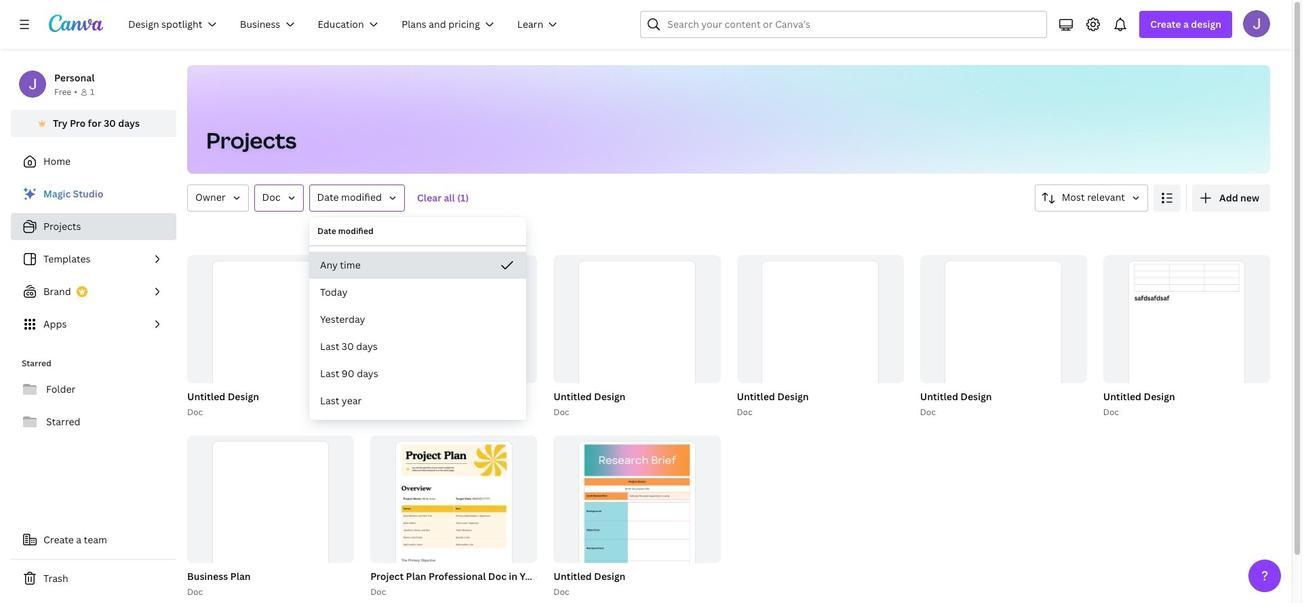 Task type: describe. For each thing, give the bounding box(es) containing it.
5 option from the top
[[309, 360, 527, 387]]

2 option from the top
[[309, 279, 527, 306]]

jacob simon image
[[1244, 10, 1271, 37]]

Owner button
[[187, 185, 249, 212]]

4 option from the top
[[309, 333, 527, 360]]

Search search field
[[668, 12, 1021, 37]]



Task type: vqa. For each thing, say whether or not it's contained in the screenshot.
sixth "Option" from the top
yes



Task type: locate. For each thing, give the bounding box(es) containing it.
list box
[[309, 252, 527, 415]]

top level navigation element
[[119, 11, 572, 38]]

group
[[185, 255, 354, 426], [187, 255, 354, 426], [368, 255, 538, 426], [371, 255, 538, 426], [551, 255, 721, 426], [554, 255, 721, 426], [735, 255, 904, 426], [737, 255, 904, 426], [918, 255, 1088, 426], [921, 255, 1088, 426], [1101, 255, 1271, 426], [185, 435, 354, 603], [187, 435, 354, 603], [368, 435, 545, 603], [371, 435, 538, 603], [551, 435, 721, 603], [554, 435, 721, 603]]

None search field
[[641, 11, 1048, 38]]

list
[[11, 181, 176, 338]]

option
[[309, 252, 527, 279], [309, 279, 527, 306], [309, 306, 527, 333], [309, 333, 527, 360], [309, 360, 527, 387], [309, 387, 527, 415]]

3 option from the top
[[309, 306, 527, 333]]

6 option from the top
[[309, 387, 527, 415]]

1 option from the top
[[309, 252, 527, 279]]

Date modified button
[[309, 185, 405, 212]]

Category button
[[254, 185, 304, 212]]



